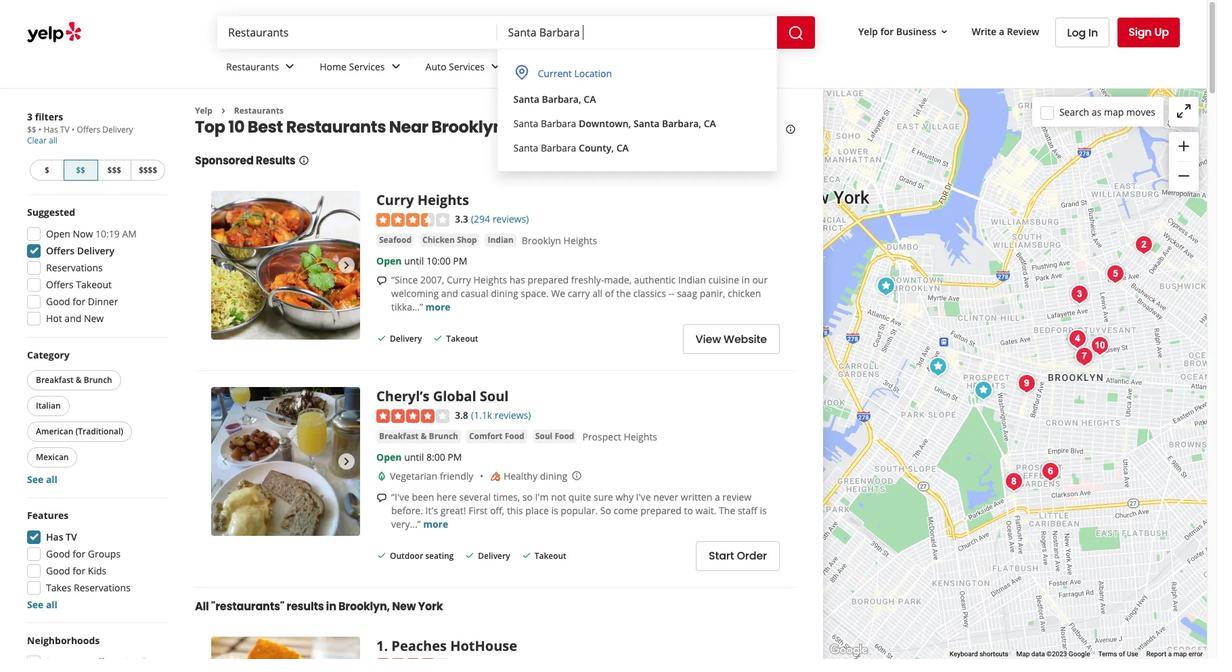Task type: describe. For each thing, give the bounding box(es) containing it.
a for report
[[1169, 651, 1172, 658]]

hot
[[46, 312, 62, 325]]

business
[[897, 25, 937, 38]]

yelp for yelp link
[[195, 105, 213, 116]]

zaca cafe image
[[1086, 332, 1114, 359]]

now
[[73, 228, 93, 240]]

bogota latin bistro image
[[925, 353, 952, 380]]

vegetarian
[[390, 470, 437, 483]]

offers inside 3 filters $$ • has tv • offers delivery clear all
[[77, 124, 100, 135]]

24 chevron down v2 image for home services
[[388, 59, 404, 75]]

sponsored results
[[195, 153, 296, 169]]

2 • from the left
[[72, 124, 75, 135]]

zoom in image
[[1176, 138, 1192, 154]]

$$ inside 3 filters $$ • has tv • offers delivery clear all
[[27, 124, 36, 135]]

mexican button
[[27, 448, 78, 468]]

indian link
[[485, 234, 516, 247]]

map for moves
[[1104, 105, 1124, 118]]

open for cheryl's
[[376, 451, 402, 464]]

24 chevron down v2 image for auto services
[[488, 59, 504, 75]]

0 horizontal spatial brunch
[[84, 374, 112, 386]]

1 vertical spatial ca
[[704, 117, 716, 130]]

$$ inside button
[[76, 165, 85, 176]]

soul food link
[[533, 430, 577, 443]]

2 vertical spatial ca
[[617, 142, 629, 154]]

times,
[[493, 491, 520, 504]]

search as map moves
[[1060, 105, 1156, 118]]

0 vertical spatial reservations
[[46, 261, 103, 274]]

restaurants inside 'link'
[[226, 60, 279, 73]]

i've
[[636, 491, 651, 504]]

come
[[614, 504, 638, 517]]

slideshow element for curry
[[211, 191, 360, 340]]

0 horizontal spatial york
[[418, 599, 443, 615]]

16 chevron right v2 image
[[218, 106, 229, 116]]

error
[[1189, 651, 1203, 658]]

see all button for features
[[27, 599, 57, 611]]

1 vertical spatial of
[[1119, 651, 1126, 658]]

see all for features
[[27, 599, 57, 611]]

buntopia image
[[1102, 260, 1129, 287]]

to
[[684, 504, 693, 517]]

downtown,
[[579, 117, 631, 130]]

1 vertical spatial breakfast & brunch
[[379, 430, 458, 442]]

2 vertical spatial takeout
[[535, 551, 567, 562]]

1 vertical spatial has
[[46, 531, 63, 544]]

24 chevron down v2 image for more
[[552, 59, 568, 75]]

1 horizontal spatial &
[[421, 430, 427, 442]]

keyboard shortcuts
[[950, 651, 1009, 658]]

seating
[[425, 551, 454, 562]]

$ button
[[30, 160, 63, 181]]

breakfast for rightmost breakfast & brunch button
[[379, 430, 419, 442]]

0 horizontal spatial ca
[[584, 93, 596, 106]]

dinner
[[88, 295, 118, 308]]

carry
[[568, 287, 590, 300]]

map
[[1017, 651, 1030, 658]]

16 checkmark v2 image for delivery
[[376, 333, 387, 344]]

more
[[525, 60, 549, 73]]

report
[[1147, 651, 1167, 658]]

review
[[1007, 25, 1040, 38]]

0 vertical spatial restaurants link
[[215, 49, 309, 88]]

1 vertical spatial reservations
[[74, 582, 131, 595]]

24 marker v2 image
[[514, 65, 530, 81]]

all down mexican button
[[46, 473, 57, 486]]

2007,
[[420, 274, 444, 286]]

before.
[[391, 504, 423, 517]]

santa for santa barbara, ca
[[514, 93, 540, 106]]

open until 8:00 pm
[[376, 451, 462, 464]]

features
[[27, 509, 69, 522]]

for for groups
[[73, 548, 85, 561]]

tv inside 3 filters $$ • has tv • offers delivery clear all
[[60, 124, 70, 135]]

here
[[437, 491, 457, 504]]

3.8 star rating image
[[376, 410, 450, 423]]

16 healthy dining v2 image
[[490, 471, 501, 482]]

16 speech v2 image
[[376, 276, 387, 286]]

0 vertical spatial soul
[[480, 387, 509, 406]]

so
[[523, 491, 533, 504]]

sign
[[1129, 24, 1152, 40]]

restaurants right 16 chevron right v2 icon
[[234, 105, 284, 116]]

16 checkmark v2 image for start order
[[465, 550, 476, 561]]

chicken shop link
[[420, 234, 480, 247]]

report a map error link
[[1147, 651, 1203, 658]]

healthy dining
[[504, 470, 568, 483]]

(1.1k
[[471, 409, 492, 422]]

0 vertical spatial &
[[76, 374, 82, 386]]

zoom out image
[[1176, 168, 1192, 184]]

good for good for groups
[[46, 548, 70, 561]]

curry heights image
[[872, 273, 900, 300]]

auto
[[426, 60, 447, 73]]

0 vertical spatial barbara,
[[542, 93, 581, 106]]

current
[[538, 67, 572, 80]]

10
[[228, 116, 245, 138]]

1 vertical spatial dining
[[540, 470, 568, 483]]

$$$
[[107, 165, 121, 176]]

neighborhoods group
[[23, 634, 168, 660]]

2 - from the left
[[672, 287, 675, 300]]

1 - from the left
[[669, 287, 672, 300]]

santa for santa barbara county, ca
[[514, 142, 539, 154]]

3 filters $$ • has tv • offers delivery clear all
[[27, 110, 133, 146]]

cheryl's global soul image
[[211, 387, 360, 536]]

3.3 star rating image
[[376, 213, 450, 227]]

start order link
[[696, 542, 780, 571]]

cuisine
[[709, 274, 739, 286]]

sign up
[[1129, 24, 1169, 40]]

open until 10:00 pm
[[376, 255, 468, 268]]

24 chevron down v2 image for restaurants
[[282, 59, 298, 75]]

up
[[1155, 24, 1169, 40]]

neighborhoods
[[27, 634, 100, 647]]

a inside "i've been here several times, so i'm not quite sure why i've never written a review before. it's great! first off, this place is popular. so come prepared to wait. the staff is very…"
[[715, 491, 720, 504]]

we
[[551, 287, 565, 300]]

not
[[551, 491, 566, 504]]

3.3 link
[[455, 212, 468, 226]]

written
[[681, 491, 713, 504]]

never
[[654, 491, 679, 504]]

mayfield image
[[1013, 370, 1040, 397]]

open for curry
[[376, 255, 402, 268]]

map region
[[667, 18, 1218, 660]]

comfort food
[[469, 430, 525, 442]]

previous image for curry heights
[[217, 258, 233, 274]]

all inside "since 2007, curry heights has prepared freshly-made, authentic indian cuisine in our welcoming and casual dining space. we carry all of the classics -- saag panir, chicken tikka…"
[[593, 287, 603, 300]]

in inside "since 2007, curry heights has prepared freshly-made, authentic indian cuisine in our welcoming and casual dining space. we carry all of the classics -- saag panir, chicken tikka…"
[[742, 274, 750, 286]]

has inside 3 filters $$ • has tv • offers delivery clear all
[[44, 124, 58, 135]]

yelp for yelp for business
[[859, 25, 878, 38]]

chicken shop
[[423, 234, 477, 246]]

©2023
[[1047, 651, 1067, 658]]

shortcuts
[[980, 651, 1009, 658]]

suggested
[[27, 206, 75, 219]]

0 vertical spatial curry
[[376, 191, 414, 210]]

it's
[[426, 504, 438, 517]]

very…"
[[391, 518, 421, 531]]

see all button for category
[[27, 473, 57, 486]]

previous image for cheryl's global soul
[[217, 454, 233, 470]]

italian button
[[27, 396, 69, 416]]

1 horizontal spatial york
[[550, 116, 587, 138]]

8:00
[[427, 451, 445, 464]]

freshly-
[[571, 274, 604, 286]]

location
[[574, 67, 612, 80]]

more link for 2007,
[[426, 301, 451, 314]]

as
[[1092, 105, 1102, 118]]

until for cheryl's
[[404, 451, 424, 464]]

delivery down off,
[[478, 551, 510, 562]]

terms of use link
[[1099, 651, 1139, 658]]

view website link
[[683, 324, 780, 354]]

hothouse
[[450, 637, 517, 655]]

1 horizontal spatial barbara,
[[662, 117, 702, 130]]

good for groups
[[46, 548, 121, 561]]

sort:
[[672, 123, 692, 136]]

off,
[[490, 504, 505, 517]]

breakfast for the left breakfast & brunch button
[[36, 374, 74, 386]]

a for write
[[999, 25, 1005, 38]]

prepared inside "since 2007, curry heights has prepared freshly-made, authentic indian cuisine in our welcoming and casual dining space. we carry all of the classics -- saag panir, chicken tikka…"
[[528, 274, 569, 286]]

results
[[287, 599, 324, 615]]

i'm
[[535, 491, 549, 504]]

"since 2007, curry heights has prepared freshly-made, authentic indian cuisine in our welcoming and casual dining space. we carry all of the classics -- saag panir, chicken tikka…"
[[391, 274, 768, 314]]

1 vertical spatial restaurants link
[[234, 105, 284, 116]]

soul inside button
[[535, 430, 553, 442]]

write a review link
[[967, 19, 1045, 44]]

dining inside "since 2007, curry heights has prepared freshly-made, authentic indian cuisine in our welcoming and casual dining space. we carry all of the classics -- saag panir, chicken tikka…"
[[491, 287, 518, 300]]

1 vertical spatial 16 info v2 image
[[298, 155, 309, 166]]

good for good for dinner
[[46, 295, 70, 308]]

barbara for downtown,
[[541, 117, 577, 130]]

guacuco bed-stuy image
[[1066, 281, 1093, 308]]

slideshow element for cheryl's
[[211, 387, 360, 536]]

for for kids
[[73, 565, 85, 578]]

google
[[1069, 651, 1090, 658]]

1 vertical spatial in
[[326, 599, 336, 615]]

0 vertical spatial brooklyn,
[[432, 116, 508, 138]]

food for comfort food
[[505, 430, 525, 442]]

see for features
[[27, 599, 44, 611]]

cheryl's
[[376, 387, 430, 406]]

1 horizontal spatial 16 info v2 image
[[785, 124, 796, 135]]

0 horizontal spatial 16 checkmark v2 image
[[376, 550, 387, 561]]

(traditional)
[[75, 426, 123, 437]]



Task type: locate. For each thing, give the bounding box(es) containing it.
0 vertical spatial good
[[46, 295, 70, 308]]

24 chevron down v2 image left home
[[282, 59, 298, 75]]

services for home services
[[349, 60, 385, 73]]

1 vertical spatial open
[[376, 255, 402, 268]]

good up hot
[[46, 295, 70, 308]]

food
[[505, 430, 525, 442], [555, 430, 575, 442]]

new down santa barbara, ca
[[511, 116, 547, 138]]

new down the dinner
[[84, 312, 104, 325]]

1 vertical spatial pm
[[448, 451, 462, 464]]

tv up good for groups
[[66, 531, 77, 544]]

2 good from the top
[[46, 548, 70, 561]]

info icon image
[[572, 471, 582, 481], [572, 471, 582, 481]]

write a review
[[972, 25, 1040, 38]]

of inside "since 2007, curry heights has prepared freshly-made, authentic indian cuisine in our welcoming and casual dining space. we carry all of the classics -- saag panir, chicken tikka…"
[[605, 287, 614, 300]]

1 vertical spatial brunch
[[429, 430, 458, 442]]

website
[[724, 332, 767, 347]]

16 checkmark v2 image down the welcoming
[[433, 333, 444, 344]]

24 chevron down v2 image inside more link
[[552, 59, 568, 75]]

cheryl's global soul image
[[970, 377, 997, 404]]

order
[[737, 549, 767, 564]]

0 vertical spatial takeout
[[76, 278, 112, 291]]

in up chicken
[[742, 274, 750, 286]]

heights for prospect heights
[[624, 430, 658, 443]]

several
[[459, 491, 491, 504]]

0 vertical spatial indian
[[488, 234, 514, 246]]

see all button
[[27, 473, 57, 486], [27, 599, 57, 611]]

0 vertical spatial dining
[[491, 287, 518, 300]]

group
[[1169, 132, 1199, 192], [23, 206, 168, 330], [24, 349, 168, 487], [23, 509, 168, 612]]

reservations down kids
[[74, 582, 131, 595]]

"since
[[391, 274, 418, 286]]

reviews) for cheryl's global soul
[[495, 409, 531, 422]]

terms of use
[[1099, 651, 1139, 658]]

soul up healthy dining
[[535, 430, 553, 442]]

and down 2007,
[[441, 287, 458, 300]]

barbara, down the current
[[542, 93, 581, 106]]

$$ button
[[63, 160, 98, 181]]

american (traditional)
[[36, 426, 123, 437]]

all
[[49, 135, 57, 146], [593, 287, 603, 300], [46, 473, 57, 486], [46, 599, 57, 611]]

1 previous image from the top
[[217, 258, 233, 274]]

heights for curry heights
[[418, 191, 469, 210]]

more for been
[[423, 518, 448, 531]]

breakfast & brunch button up the open until 8:00 pm
[[376, 430, 461, 443]]

1 vertical spatial slideshow element
[[211, 387, 360, 536]]

0 horizontal spatial soul
[[480, 387, 509, 406]]

0 vertical spatial breakfast & brunch button
[[27, 370, 121, 391]]

•
[[38, 124, 42, 135], [72, 124, 75, 135]]

reservations
[[46, 261, 103, 274], [74, 582, 131, 595]]

0 horizontal spatial dining
[[491, 287, 518, 300]]

0 vertical spatial pm
[[453, 255, 468, 268]]

$$ right $
[[76, 165, 85, 176]]

terms
[[1099, 651, 1118, 658]]

0 vertical spatial yelp
[[859, 25, 878, 38]]

all right clear
[[49, 135, 57, 146]]

log
[[1068, 25, 1086, 40]]

yelp inside button
[[859, 25, 878, 38]]

1 horizontal spatial breakfast & brunch button
[[376, 430, 461, 443]]

1 food from the left
[[505, 430, 525, 442]]

3.8
[[455, 409, 468, 422]]

restaurants link right 16 chevron right v2 icon
[[234, 105, 284, 116]]

16 speech v2 image
[[376, 493, 387, 503]]

indian up saag
[[678, 274, 706, 286]]

has down features
[[46, 531, 63, 544]]

place
[[526, 504, 549, 517]]

0 vertical spatial previous image
[[217, 258, 233, 274]]

1 vertical spatial york
[[418, 599, 443, 615]]

barbara, down santa barbara, ca link
[[662, 117, 702, 130]]

breakfast down category in the bottom of the page
[[36, 374, 74, 386]]

0 vertical spatial map
[[1104, 105, 1124, 118]]

0 horizontal spatial breakfast & brunch button
[[27, 370, 121, 391]]

0 vertical spatial and
[[441, 287, 458, 300]]

1 vertical spatial barbara,
[[662, 117, 702, 130]]

services
[[349, 60, 385, 73], [449, 60, 485, 73]]

quite
[[569, 491, 591, 504]]

1 • from the left
[[38, 124, 42, 135]]

delivery up $$$
[[102, 124, 133, 135]]

24 chevron down v2 image left 24 marker v2 icon
[[488, 59, 504, 75]]

more down it's
[[423, 518, 448, 531]]

google image
[[827, 642, 871, 660]]

best
[[248, 116, 283, 138]]

0 horizontal spatial 16 info v2 image
[[298, 155, 309, 166]]

1 horizontal spatial yelp
[[859, 25, 878, 38]]

for up good for kids
[[73, 548, 85, 561]]

16 checkmark v2 image down place
[[521, 550, 532, 561]]

popular.
[[561, 504, 598, 517]]

seafood button
[[376, 234, 414, 247]]

2 next image from the top
[[339, 454, 355, 470]]

good down has tv
[[46, 548, 70, 561]]

16 checkmark v2 image
[[433, 333, 444, 344], [376, 550, 387, 561], [465, 550, 476, 561]]

new
[[511, 116, 547, 138], [84, 312, 104, 325], [392, 599, 416, 615]]

indian inside indian button
[[488, 234, 514, 246]]

16 checkmark v2 image right seating
[[465, 550, 476, 561]]

1 vertical spatial breakfast
[[379, 430, 419, 442]]

1 horizontal spatial food
[[555, 430, 575, 442]]

pm right the 8:00
[[448, 451, 462, 464]]

1 horizontal spatial dining
[[540, 470, 568, 483]]

0 vertical spatial 16 info v2 image
[[785, 124, 796, 135]]

1 vertical spatial good
[[46, 548, 70, 561]]

a right write
[[999, 25, 1005, 38]]

for for dinner
[[73, 295, 85, 308]]

brown butter image
[[1064, 325, 1091, 352]]

classics
[[634, 287, 666, 300]]

None field
[[228, 25, 487, 40], [508, 25, 767, 40], [508, 25, 767, 40]]

el jeffe image
[[1071, 343, 1098, 370]]

1 horizontal spatial of
[[1119, 651, 1126, 658]]

1 vertical spatial prepared
[[641, 504, 682, 517]]

see
[[27, 473, 44, 486], [27, 599, 44, 611]]

pm for global
[[448, 451, 462, 464]]

3
[[27, 110, 33, 123]]

0 vertical spatial in
[[742, 274, 750, 286]]

2 see from the top
[[27, 599, 44, 611]]

restaurants down home
[[286, 116, 386, 138]]

0 horizontal spatial of
[[605, 287, 614, 300]]

soul food button
[[533, 430, 577, 443]]

$$ down 3
[[27, 124, 36, 135]]

seafood link
[[376, 234, 414, 247]]

next image for curry
[[339, 258, 355, 274]]

16 checkmark v2 image left outdoor
[[376, 550, 387, 561]]

& up american (traditional)
[[76, 374, 82, 386]]

and inside "since 2007, curry heights has prepared freshly-made, authentic indian cuisine in our welcoming and casual dining space. we carry all of the classics -- saag panir, chicken tikka…"
[[441, 287, 458, 300]]

Find text field
[[228, 25, 487, 40]]

barbara left county,
[[541, 142, 577, 154]]

$
[[45, 165, 49, 176]]

0 vertical spatial a
[[999, 25, 1005, 38]]

1 vertical spatial reviews)
[[495, 409, 531, 422]]

2 previous image from the top
[[217, 454, 233, 470]]

offers up the $$ button
[[77, 124, 100, 135]]

breakfast & brunch
[[36, 374, 112, 386], [379, 430, 458, 442]]

indian inside "since 2007, curry heights has prepared freshly-made, authentic indian cuisine in our welcoming and casual dining space. we carry all of the classics -- saag panir, chicken tikka…"
[[678, 274, 706, 286]]

food down (1.1k reviews)
[[505, 430, 525, 442]]

2 see all from the top
[[27, 599, 57, 611]]

curry heights link
[[376, 191, 469, 210]]

None search field
[[217, 16, 818, 49]]

peaches
[[392, 637, 447, 655]]

ca
[[584, 93, 596, 106], [704, 117, 716, 130], [617, 142, 629, 154]]

2 24 chevron down v2 image from the left
[[488, 59, 504, 75]]

current location
[[538, 67, 612, 80]]

until up "since
[[404, 255, 424, 268]]

services for auto services
[[449, 60, 485, 73]]

santa barbara, ca
[[514, 93, 596, 106]]

2 vertical spatial open
[[376, 451, 402, 464]]

1 horizontal spatial in
[[742, 274, 750, 286]]

open inside group
[[46, 228, 70, 240]]

delivery inside group
[[77, 244, 114, 257]]

group containing features
[[23, 509, 168, 612]]

1 barbara from the top
[[541, 117, 577, 130]]

1 vertical spatial map
[[1174, 651, 1187, 658]]

group containing category
[[24, 349, 168, 487]]

16 checkmark v2 image for takeout
[[521, 550, 532, 561]]

curry inside "since 2007, curry heights has prepared freshly-made, authentic indian cuisine in our welcoming and casual dining space. we carry all of the classics -- saag panir, chicken tikka…"
[[447, 274, 471, 286]]

2 barbara from the top
[[541, 142, 577, 154]]

1 horizontal spatial is
[[760, 504, 767, 517]]

mexican
[[36, 452, 69, 463]]

santa barbara, ca link
[[506, 87, 767, 112]]

0 vertical spatial of
[[605, 287, 614, 300]]

1 next image from the top
[[339, 258, 355, 274]]

and right hot
[[65, 312, 81, 325]]

fukurou brooklyn image
[[1130, 231, 1158, 258]]

Near text field
[[508, 25, 767, 40]]

2 horizontal spatial 16 checkmark v2 image
[[465, 550, 476, 561]]

dining up not
[[540, 470, 568, 483]]

1 horizontal spatial 24 chevron down v2 image
[[488, 59, 504, 75]]

prepared
[[528, 274, 569, 286], [641, 504, 682, 517]]

0 horizontal spatial barbara,
[[542, 93, 581, 106]]

home services
[[320, 60, 385, 73]]

more link
[[515, 49, 579, 88]]

has
[[44, 124, 58, 135], [46, 531, 63, 544]]

2 horizontal spatial a
[[1169, 651, 1172, 658]]

24 chevron down v2 image left auto
[[388, 59, 404, 75]]

good for good for kids
[[46, 565, 70, 578]]

0 vertical spatial new
[[511, 116, 547, 138]]

next image
[[339, 258, 355, 274], [339, 454, 355, 470]]

1 vertical spatial previous image
[[217, 454, 233, 470]]

1 services from the left
[[349, 60, 385, 73]]

comfort food button
[[467, 430, 527, 443]]

heights inside "since 2007, curry heights has prepared freshly-made, authentic indian cuisine in our welcoming and casual dining space. we carry all of the classics -- saag panir, chicken tikka…"
[[474, 274, 507, 286]]

heights for brooklyn heights
[[564, 234, 597, 247]]

offers for delivery
[[46, 244, 75, 257]]

0 vertical spatial next image
[[339, 258, 355, 274]]

more link down the welcoming
[[426, 301, 451, 314]]

24 chevron down v2 image
[[282, 59, 298, 75], [488, 59, 504, 75]]

0 horizontal spatial and
[[65, 312, 81, 325]]

0 vertical spatial until
[[404, 255, 424, 268]]

1 vertical spatial more link
[[423, 518, 448, 531]]

breakfast inside group
[[36, 374, 74, 386]]

2 vertical spatial good
[[46, 565, 70, 578]]

reviews) up the comfort food
[[495, 409, 531, 422]]

1 slideshow element from the top
[[211, 191, 360, 340]]

0 horizontal spatial in
[[326, 599, 336, 615]]

use
[[1127, 651, 1139, 658]]

has tv
[[46, 531, 77, 544]]

a right report
[[1169, 651, 1172, 658]]

for down offers takeout
[[73, 295, 85, 308]]

1 vertical spatial new
[[84, 312, 104, 325]]

more link down it's
[[423, 518, 448, 531]]

open up 16 speech v2 icon
[[376, 255, 402, 268]]

prepared down never in the right bottom of the page
[[641, 504, 682, 517]]

the
[[719, 504, 736, 517]]

am
[[122, 228, 137, 240]]

panir,
[[700, 287, 725, 300]]

$$$$ button
[[131, 160, 165, 181]]

breakfast & brunch button down category in the bottom of the page
[[27, 370, 121, 391]]

for down good for groups
[[73, 565, 85, 578]]

2 horizontal spatial new
[[511, 116, 547, 138]]

reviews) inside 'link'
[[495, 409, 531, 422]]

0 vertical spatial reviews)
[[493, 213, 529, 226]]

is right staff
[[760, 504, 767, 517]]

0 horizontal spatial map
[[1104, 105, 1124, 118]]

2 horizontal spatial takeout
[[535, 551, 567, 562]]

santa for santa barbara downtown, santa barbara, ca
[[514, 117, 539, 130]]

peaches hothouse image
[[1063, 326, 1091, 353]]

brooklyn, down auto services link
[[432, 116, 508, 138]]

1 horizontal spatial •
[[72, 124, 75, 135]]

filters
[[35, 110, 63, 123]]

see for category
[[27, 473, 44, 486]]

delivery down tikka…"
[[390, 333, 422, 345]]

moves
[[1127, 105, 1156, 118]]

0 horizontal spatial &
[[76, 374, 82, 386]]

16 checkmark v2 image down 16 speech v2 icon
[[376, 333, 387, 344]]

1 see from the top
[[27, 473, 44, 486]]

2 24 chevron down v2 image from the left
[[552, 59, 568, 75]]

data
[[1032, 651, 1045, 658]]

1 horizontal spatial new
[[392, 599, 416, 615]]

more down the welcoming
[[426, 301, 451, 314]]

all
[[195, 599, 209, 615]]

offers up good for dinner on the top
[[46, 278, 74, 291]]

brooklyn, up 1
[[339, 599, 390, 615]]

16 vegetarian v2 image
[[376, 471, 387, 482]]

is down not
[[551, 504, 558, 517]]

0 vertical spatial tv
[[60, 124, 70, 135]]

0 vertical spatial offers
[[77, 124, 100, 135]]

auto services
[[426, 60, 485, 73]]

been
[[412, 491, 434, 504]]

map right as
[[1104, 105, 1124, 118]]

0 vertical spatial see
[[27, 473, 44, 486]]

1 see all button from the top
[[27, 473, 57, 486]]

3 good from the top
[[46, 565, 70, 578]]

1 horizontal spatial 24 chevron down v2 image
[[552, 59, 568, 75]]

saag
[[677, 287, 697, 300]]

space.
[[521, 287, 549, 300]]

for for business
[[881, 25, 894, 38]]

reviews) for curry heights
[[493, 213, 529, 226]]

2 vertical spatial a
[[1169, 651, 1172, 658]]

0 vertical spatial more link
[[426, 301, 451, 314]]

1 24 chevron down v2 image from the left
[[282, 59, 298, 75]]

services right home
[[349, 60, 385, 73]]

food left the prospect
[[555, 430, 575, 442]]

report a map error
[[1147, 651, 1203, 658]]

16 chevron down v2 image
[[939, 26, 950, 37]]

takeout down place
[[535, 551, 567, 562]]

see all for category
[[27, 473, 57, 486]]

log in
[[1068, 25, 1098, 40]]

services right auto
[[449, 60, 485, 73]]

until for curry
[[404, 255, 424, 268]]

in right results
[[326, 599, 336, 615]]

2 vertical spatial new
[[392, 599, 416, 615]]

results
[[256, 153, 296, 169]]

$$$$
[[139, 165, 157, 176]]

1 vertical spatial tv
[[66, 531, 77, 544]]

1 horizontal spatial and
[[441, 287, 458, 300]]

yelp link
[[195, 105, 213, 116]]

next image for cheryl's
[[339, 454, 355, 470]]

indian down (294 reviews)
[[488, 234, 514, 246]]

0 vertical spatial breakfast & brunch
[[36, 374, 112, 386]]

2 services from the left
[[449, 60, 485, 73]]

1 vertical spatial offers
[[46, 244, 75, 257]]

none field "find"
[[228, 25, 487, 40]]

3.3
[[455, 213, 468, 226]]

2 see all button from the top
[[27, 599, 57, 611]]

of left use
[[1119, 651, 1126, 658]]

heights
[[418, 191, 469, 210], [564, 234, 597, 247], [474, 274, 507, 286], [624, 430, 658, 443]]

yelp left business
[[859, 25, 878, 38]]

the
[[617, 287, 631, 300]]

16 checkmark v2 image
[[376, 333, 387, 344], [521, 550, 532, 561]]

dining down has at the top of page
[[491, 287, 518, 300]]

food for soul food
[[555, 430, 575, 442]]

for inside the yelp for business button
[[881, 25, 894, 38]]

0 horizontal spatial prepared
[[528, 274, 569, 286]]

1 horizontal spatial breakfast
[[379, 430, 419, 442]]

see all button down mexican button
[[27, 473, 57, 486]]

see down mexican button
[[27, 473, 44, 486]]

1 horizontal spatial $$
[[76, 165, 85, 176]]

offers for takeout
[[46, 278, 74, 291]]

ca down santa barbara downtown, santa barbara, ca
[[617, 142, 629, 154]]

view website
[[696, 332, 767, 347]]

24 chevron down v2 image
[[388, 59, 404, 75], [552, 59, 568, 75]]

0 horizontal spatial a
[[715, 491, 720, 504]]

slideshow element
[[211, 191, 360, 340], [211, 387, 360, 536]]

see all down takes
[[27, 599, 57, 611]]

takeout down "casual"
[[446, 333, 478, 345]]

prepared inside "i've been here several times, so i'm not quite sure why i've never written a review before. it's great! first off, this place is popular. so come prepared to wait. the staff is very…"
[[641, 504, 682, 517]]

1 is from the left
[[551, 504, 558, 517]]

of left the
[[605, 287, 614, 300]]

open up the 16 vegetarian v2 image
[[376, 451, 402, 464]]

breakfast down 3.8 star rating 'image'
[[379, 430, 419, 442]]

1 vertical spatial $$
[[76, 165, 85, 176]]

chicken shop button
[[420, 234, 480, 247]]

welcoming
[[391, 287, 439, 300]]

more for 2007,
[[426, 301, 451, 314]]

heights up "casual"
[[474, 274, 507, 286]]

barbara for county,
[[541, 142, 577, 154]]

1
[[376, 637, 384, 655]]

curry up 3.3 star rating "image"
[[376, 191, 414, 210]]

good for dinner
[[46, 295, 118, 308]]

open down the suggested
[[46, 228, 70, 240]]

reservations up offers takeout
[[46, 261, 103, 274]]

zanmi image
[[1037, 458, 1064, 485]]

1 horizontal spatial takeout
[[446, 333, 478, 345]]

soul up (1.1k reviews) 'link'
[[480, 387, 509, 406]]

takeout up the dinner
[[76, 278, 112, 291]]

group containing suggested
[[23, 206, 168, 330]]

1 until from the top
[[404, 255, 424, 268]]

2 is from the left
[[760, 504, 767, 517]]

1 horizontal spatial curry
[[447, 274, 471, 286]]

brunch up the 8:00
[[429, 430, 458, 442]]

2 until from the top
[[404, 451, 424, 464]]

expand map image
[[1176, 103, 1192, 119]]

2 food from the left
[[555, 430, 575, 442]]

pm right 10:00
[[453, 255, 468, 268]]

all inside 3 filters $$ • has tv • offers delivery clear all
[[49, 135, 57, 146]]

takes reservations
[[46, 582, 131, 595]]

0 horizontal spatial breakfast & brunch
[[36, 374, 112, 386]]

0 vertical spatial brunch
[[84, 374, 112, 386]]

1 horizontal spatial brunch
[[429, 430, 458, 442]]

0 vertical spatial see all button
[[27, 473, 57, 486]]

tikka…"
[[391, 301, 423, 314]]

• right clear all link
[[72, 124, 75, 135]]

risbo image
[[1000, 468, 1028, 495]]

until up the vegetarian
[[404, 451, 424, 464]]

1 horizontal spatial map
[[1174, 651, 1187, 658]]

1 good from the top
[[46, 295, 70, 308]]

24 chevron down v2 image inside auto services link
[[488, 59, 504, 75]]

24 chevron down v2 image inside home services link
[[388, 59, 404, 75]]

new up peaches
[[392, 599, 416, 615]]

clear all link
[[27, 135, 57, 146]]

barbara down santa barbara, ca
[[541, 117, 577, 130]]

food inside button
[[555, 430, 575, 442]]

24 chevron down v2 image right more
[[552, 59, 568, 75]]

reviews) up indian button
[[493, 213, 529, 226]]

1 vertical spatial curry
[[447, 274, 471, 286]]

1 see all from the top
[[27, 473, 57, 486]]

indian button
[[485, 234, 516, 247]]

has down "filters"
[[44, 124, 58, 135]]

0 vertical spatial slideshow element
[[211, 191, 360, 340]]

  text field
[[508, 25, 767, 40]]

delivery down open now 10:19 am
[[77, 244, 114, 257]]

search image
[[788, 25, 804, 41]]

open now 10:19 am
[[46, 228, 137, 240]]

0 horizontal spatial food
[[505, 430, 525, 442]]

0 horizontal spatial breakfast
[[36, 374, 74, 386]]

all down takes
[[46, 599, 57, 611]]

0 horizontal spatial curry
[[376, 191, 414, 210]]

sign up link
[[1118, 18, 1180, 47]]

1 24 chevron down v2 image from the left
[[388, 59, 404, 75]]

write
[[972, 25, 997, 38]]

review
[[723, 491, 752, 504]]

10:00
[[427, 255, 451, 268]]

16 info v2 image
[[785, 124, 796, 135], [298, 155, 309, 166]]

pm for heights
[[453, 255, 468, 268]]

restaurants link up 16 chevron right v2 icon
[[215, 49, 309, 88]]

delivery inside 3 filters $$ • has tv • offers delivery clear all
[[102, 124, 133, 135]]

map left error
[[1174, 651, 1187, 658]]

food inside button
[[505, 430, 525, 442]]

0 horizontal spatial brooklyn,
[[339, 599, 390, 615]]

curry up "casual"
[[447, 274, 471, 286]]

business categories element
[[215, 49, 1180, 88]]

16 checkmark v2 image for view website
[[433, 333, 444, 344]]

map for error
[[1174, 651, 1187, 658]]

1 vertical spatial yelp
[[195, 105, 213, 116]]

more link for been
[[423, 518, 448, 531]]

yelp left 16 chevron right v2 icon
[[195, 105, 213, 116]]

tv down "filters"
[[60, 124, 70, 135]]

all down the freshly-
[[593, 287, 603, 300]]

curry heights image
[[211, 191, 360, 340]]

2 slideshow element from the top
[[211, 387, 360, 536]]

good up takes
[[46, 565, 70, 578]]

previous image
[[217, 258, 233, 274], [217, 454, 233, 470]]

1 horizontal spatial a
[[999, 25, 1005, 38]]



Task type: vqa. For each thing, say whether or not it's contained in the screenshot.
5 Stars
no



